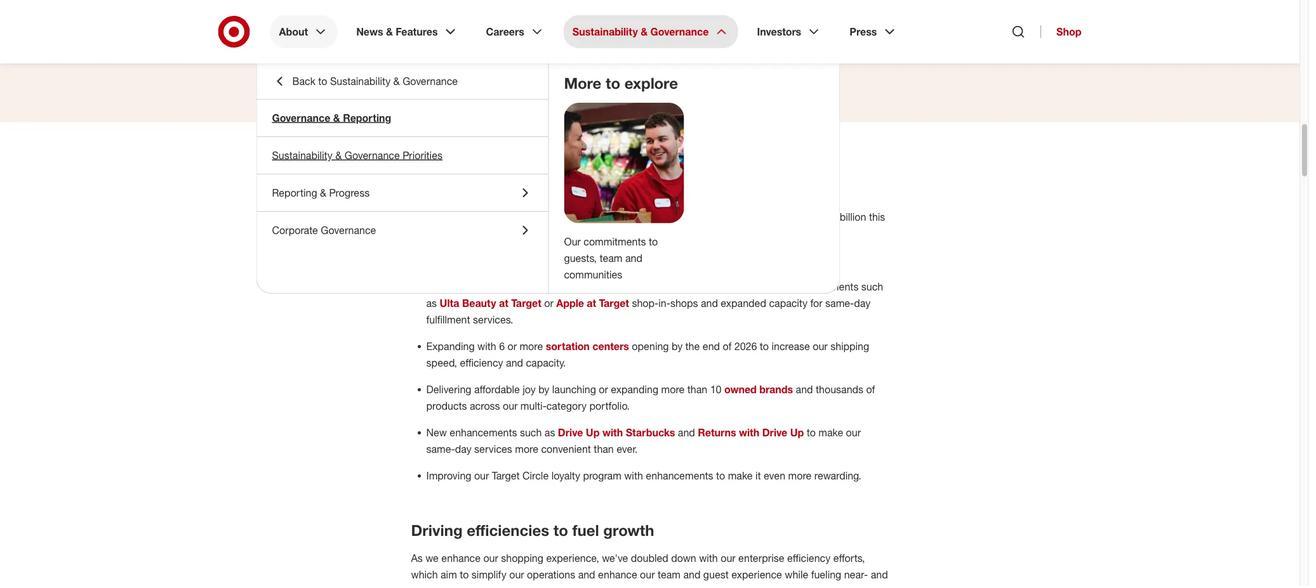 Task type: vqa. For each thing, say whether or not it's contained in the screenshot.
we'll
yes



Task type: describe. For each thing, give the bounding box(es) containing it.
our down services
[[474, 470, 489, 482]]

bring
[[508, 164, 546, 182]]

our inside our commitments to guests, team and communities
[[564, 236, 581, 248]]

that
[[666, 227, 686, 240]]

sustainability & governance
[[573, 25, 709, 38]]

driving efficiencies to fuel growth
[[411, 522, 655, 540]]

this
[[870, 211, 886, 223]]

target down updated
[[512, 297, 542, 310]]

~175
[[427, 281, 450, 293]]

program
[[583, 470, 622, 482]]

in inside to do it, we'll keep investing in priority areas that build our capabilities, enhance our shopping experiences and make target more relevant than ever. in fact, we plan to invest $4 billion to $5 billion this year to deliver even more of what our guests love most. that includes …
[[541, 194, 548, 207]]

and inside opening by the end of 2026 to increase our shipping speed, efficiency and capacity.
[[506, 357, 523, 369]]

brands
[[760, 384, 794, 396]]

invest
[[743, 211, 769, 223]]

& for sustainability & governance priorities
[[336, 149, 342, 162]]

shopping inside as we enhance our shopping experience, we've doubled down with our enterprise efficiency efforts, which aim to simplify our operations and enhance our team and guest experience while fueling near- and long-term growth. our goal is to achieve $2 billion to $3 billion in cost savings over the next few years.
[[501, 553, 544, 565]]

beauty
[[462, 297, 497, 310]]

next
[[804, 586, 823, 587]]

enhance inside to do it, we'll keep investing in priority areas that build our capabilities, enhance our shopping experiences and make target more relevant than ever. in fact, we plan to invest $4 billion to $5 billion this year to deliver even more of what our guests love most. that includes …
[[733, 194, 772, 207]]

& for reporting & progress
[[320, 187, 327, 199]]

convenient
[[542, 443, 591, 456]]

to right aim
[[460, 569, 469, 582]]

most.
[[637, 227, 663, 240]]

investing
[[497, 194, 538, 207]]

the inside opening by the end of 2026 to increase our shipping speed, efficiency and capacity.
[[686, 340, 700, 353]]

to
[[411, 194, 422, 207]]

executive
[[609, 51, 653, 63]]

our inside opening by the end of 2026 to increase our shipping speed, efficiency and capacity.
[[813, 340, 828, 353]]

centers
[[593, 340, 629, 353]]

and thousands of products across our multi-category portfolio.
[[427, 384, 876, 413]]

by inside opening by the end of 2026 to increase our shipping speed, efficiency and capacity.
[[672, 340, 683, 353]]

governance & reporting link
[[257, 100, 549, 137]]

target down services
[[492, 470, 520, 482]]

increase
[[772, 340, 810, 353]]

shopping inside to do it, we'll keep investing in priority areas that build our capabilities, enhance our shopping experiences and make target more relevant than ever. in fact, we plan to invest $4 billion to $5 billion this year to deliver even more of what our guests love most. that includes …
[[793, 194, 835, 207]]

2023,
[[429, 164, 467, 182]]

back
[[293, 75, 316, 87]]

services
[[475, 443, 513, 456]]

to left $3 at the bottom of page
[[639, 586, 648, 587]]

fulfillment
[[427, 314, 470, 326]]

our up simplify
[[484, 553, 499, 565]]

to left fuel
[[554, 522, 568, 540]]

more
[[564, 74, 602, 92]]

our right "build"
[[659, 194, 674, 207]]

to right is
[[547, 586, 556, 587]]

improving
[[427, 470, 472, 482]]

2026
[[735, 340, 757, 353]]

2023.
[[657, 254, 682, 266]]

ulta beauty at target or apple at target
[[440, 297, 630, 310]]

coming
[[499, 254, 533, 266]]

sustainability & governance link
[[564, 15, 738, 48]]

end
[[703, 340, 720, 353]]

aim
[[441, 569, 457, 582]]

careers
[[486, 25, 525, 38]]

our up guest
[[721, 553, 736, 565]]

we'll
[[450, 194, 470, 207]]

chair
[[536, 51, 560, 63]]

and up achieve
[[578, 569, 596, 582]]

news & features
[[356, 25, 438, 38]]

target inside to do it, we'll keep investing in priority areas that build our capabilities, enhance our shopping experiences and make target more relevant than ever. in fact, we plan to invest $4 billion to $5 billion this year to deliver even more of what our guests love most. that includes …
[[517, 211, 545, 223]]

shipping
[[831, 340, 870, 353]]

to inside to make our same-day services more convenient than ever.
[[807, 427, 816, 439]]

efficiency inside as we enhance our shopping experience, we've doubled down with our enterprise efficiency efforts, which aim to simplify our operations and enhance our team and guest experience while fueling near- and long-term growth. our goal is to achieve $2 billion to $3 billion in cost savings over the next few years.
[[788, 553, 831, 565]]

the inside as we enhance our shopping experience, we've doubled down with our enterprise efficiency efforts, which aim to simplify our operations and enhance our team and guest experience while fueling near- and long-term growth. our goal is to achieve $2 billion to $3 billion in cost savings over the next few years.
[[787, 586, 801, 587]]

efforts,
[[834, 553, 866, 565]]

we inside as we enhance our shopping experience, we've doubled down with our enterprise efficiency efforts, which aim to simplify our operations and enhance our team and guest experience while fueling near- and long-term growth. our goal is to achieve $2 billion to $3 billion in cost savings over the next few years.
[[426, 553, 439, 565]]

experience
[[732, 569, 783, 582]]

reporting & progress
[[272, 187, 370, 199]]

to inside button
[[318, 75, 327, 87]]

2 up from the left
[[791, 427, 804, 439]]

as we enhance our shopping experience, we've doubled down with our enterprise efficiency efforts, which aim to simplify our operations and enhance our team and guest experience while fueling near- and long-term growth. our goal is to achieve $2 billion to $3 billion in cost savings over the next few years.
[[411, 553, 889, 587]]

rewarding.
[[815, 470, 862, 482]]

with down portfolio.
[[603, 427, 623, 439]]

to make our same-day services more convenient than ever.
[[427, 427, 861, 456]]

our inside as we enhance our shopping experience, we've doubled down with our enterprise efficiency efforts, which aim to simplify our operations and enhance our team and guest experience while fueling near- and long-term growth. our goal is to achieve $2 billion to $3 billion in cost savings over the next few years.
[[495, 586, 512, 587]]

sortation
[[546, 340, 590, 353]]

apple at target link
[[557, 297, 630, 310]]

affordable
[[474, 384, 520, 396]]

more right expanding
[[662, 384, 685, 396]]

loyalty
[[552, 470, 581, 482]]

such inside ~175 stores updated by year's end, ranging from full remodels to the addition of enhancements such as
[[862, 281, 884, 293]]

more left rewarding.
[[789, 470, 812, 482]]

to right coming on the top
[[536, 254, 545, 266]]

by for expanding
[[539, 384, 550, 396]]

as
[[411, 553, 423, 565]]

10
[[711, 384, 722, 396]]

governance down progress
[[321, 224, 376, 237]]

billion right '$4'
[[786, 211, 812, 223]]

shop
[[1057, 25, 1082, 38]]

in inside as we enhance our shopping experience, we've doubled down with our enterprise efficiency efforts, which aim to simplify our operations and enhance our team and guest experience while fueling near- and long-term growth. our goal is to achieve $2 billion to $3 billion in cost savings over the next few years.
[[694, 586, 702, 587]]

1 up from the left
[[586, 427, 600, 439]]

and left the returns
[[678, 427, 695, 439]]

more down what
[[548, 254, 571, 266]]

operations
[[527, 569, 576, 582]]

of inside to do it, we'll keep investing in priority areas that build our capabilities, enhance our shopping experiences and make target more relevant than ever. in fact, we plan to invest $4 billion to $5 billion this year to deliver even more of what our guests love most. that includes …
[[529, 227, 538, 240]]

ever. inside to make our same-day services more convenient than ever.
[[617, 443, 638, 456]]

growth.
[[459, 586, 492, 587]]

best
[[667, 164, 698, 182]]

simplify
[[472, 569, 507, 582]]

which
[[411, 569, 438, 582]]

to inside our commitments to guests, team and communities
[[649, 236, 658, 248]]

and down down
[[684, 569, 701, 582]]

build
[[634, 194, 656, 207]]

than for 10
[[688, 384, 708, 396]]

to inside opening by the end of 2026 to increase our shipping speed, efficiency and capacity.
[[760, 340, 769, 353]]

with right the returns
[[739, 427, 760, 439]]

progress
[[329, 187, 370, 199]]

$4
[[772, 211, 783, 223]]

for
[[811, 297, 823, 310]]

priorities
[[403, 149, 443, 162]]

savings
[[727, 586, 761, 587]]

governance up "officer"
[[651, 25, 709, 38]]

to do it, we'll keep investing in priority areas that build our capabilities, enhance our shopping experiences and make target more relevant than ever. in fact, we plan to invest $4 billion to $5 billion this year to deliver even more of what our guests love most. that includes …
[[411, 194, 886, 240]]

experiences
[[411, 211, 467, 223]]

cost
[[705, 586, 724, 587]]

to down chair and chief executive officer
[[606, 74, 621, 92]]

our right what
[[565, 227, 580, 240]]

billion right $5
[[840, 211, 867, 223]]

ulta beauty at target link
[[440, 297, 542, 310]]

to up …
[[731, 211, 740, 223]]

team inside our commitments to guests, team and communities
[[600, 252, 623, 264]]

and inside and thousands of products across our multi-category portfolio.
[[796, 384, 814, 396]]

we inside to do it, we'll keep investing in priority areas that build our capabilities, enhance our shopping experiences and make target more relevant than ever. in fact, we plan to invest $4 billion to $5 billion this year to deliver even more of what our guests love most. that includes …
[[693, 211, 706, 223]]

achieve
[[559, 586, 594, 587]]

…
[[729, 227, 739, 240]]

efficiency inside opening by the end of 2026 to increase our shipping speed, efficiency and capacity.
[[460, 357, 504, 369]]

0 horizontal spatial enhancements
[[450, 427, 517, 439]]

over
[[764, 586, 784, 587]]

in-
[[659, 297, 671, 310]]

1 vertical spatial enhance
[[442, 553, 481, 565]]

updated
[[483, 281, 521, 293]]

ever. inside to do it, we'll keep investing in priority areas that build our capabilities, enhance our shopping experiences and make target more relevant than ever. in fact, we plan to invest $4 billion to $5 billion this year to deliver even more of what our guests love most. that includes …
[[636, 211, 656, 223]]

make inside to do it, we'll keep investing in priority areas that build our capabilities, enhance our shopping experiences and make target more relevant than ever. in fact, we plan to invest $4 billion to $5 billion this year to deliver even more of what our guests love most. that includes …
[[490, 211, 515, 223]]

end,
[[567, 281, 587, 293]]

& for news & features
[[386, 25, 393, 38]]

across
[[470, 400, 500, 413]]

2 drive from the left
[[763, 427, 788, 439]]

growth
[[604, 522, 655, 540]]

to left $5
[[815, 211, 824, 223]]

of inside ~175 stores updated by year's end, ranging from full remodels to the addition of enhancements such as
[[780, 281, 789, 293]]

expanding
[[427, 340, 475, 353]]

investors link
[[749, 15, 831, 48]]



Task type: locate. For each thing, give the bounding box(es) containing it.
owned
[[725, 384, 757, 396]]

same-
[[826, 297, 855, 310], [427, 443, 455, 456]]

cornell
[[579, 20, 631, 38]]

1 vertical spatial in
[[659, 211, 668, 223]]

1 vertical spatial as
[[545, 427, 555, 439]]

enhancements inside ~175 stores updated by year's end, ranging from full remodels to the addition of enhancements such as
[[792, 281, 859, 293]]

opening
[[632, 340, 669, 353]]

remodels
[[666, 281, 709, 293]]

& right news
[[386, 25, 393, 38]]

1 horizontal spatial we
[[693, 211, 706, 223]]

1 vertical spatial or
[[508, 340, 517, 353]]

features
[[396, 25, 438, 38]]

target
[[517, 211, 545, 223], [512, 297, 542, 310], [599, 297, 630, 310], [492, 470, 520, 482]]

improving our target circle loyalty program with enhancements to make it even more rewarding.
[[427, 470, 862, 482]]

careers link
[[477, 15, 554, 48]]

1 horizontal spatial efficiency
[[788, 553, 831, 565]]

1 vertical spatial reporting
[[272, 187, 317, 199]]

portfolio.
[[590, 400, 630, 413]]

than inside to make our same-day services more convenient than ever.
[[594, 443, 614, 456]]

make left it
[[728, 470, 753, 482]]

0 horizontal spatial in
[[411, 164, 425, 182]]

0 vertical spatial make
[[490, 211, 515, 223]]

governance up governance & reporting link on the left top
[[403, 75, 458, 87]]

make inside to make our same-day services more convenient than ever.
[[819, 427, 844, 439]]

~20
[[427, 254, 444, 266]]

shopping up $5
[[793, 194, 835, 207]]

full
[[650, 281, 663, 293]]

more up coming on the top
[[503, 227, 526, 240]]

we down capabilities,
[[693, 211, 706, 223]]

shopping up goal
[[501, 553, 544, 565]]

1 vertical spatial ever.
[[617, 443, 638, 456]]

0 horizontal spatial or
[[508, 340, 517, 353]]

0 vertical spatial shopping
[[793, 194, 835, 207]]

2 vertical spatial sustainability
[[272, 149, 333, 162]]

1 horizontal spatial up
[[791, 427, 804, 439]]

in left priority
[[541, 194, 548, 207]]

0 vertical spatial such
[[862, 281, 884, 293]]

governance down back
[[272, 112, 331, 124]]

year's
[[538, 281, 564, 293]]

by right 'opening'
[[672, 340, 683, 353]]

1 horizontal spatial or
[[545, 297, 554, 310]]

opening by the end of 2026 to increase our shipping speed, efficiency and capacity.
[[427, 340, 870, 369]]

our up guests,
[[564, 236, 581, 248]]

0 horizontal spatial enhance
[[442, 553, 481, 565]]

$3
[[651, 586, 662, 587]]

guests our
[[550, 164, 627, 182]]

& for governance & reporting
[[333, 112, 340, 124]]

2 horizontal spatial enhance
[[733, 194, 772, 207]]

to inside ~175 stores updated by year's end, ranging from full remodels to the addition of enhancements such as
[[711, 281, 720, 293]]

1 vertical spatial shopping
[[501, 553, 544, 565]]

& inside "link"
[[336, 149, 342, 162]]

0 vertical spatial enhance
[[733, 194, 772, 207]]

0 horizontal spatial the
[[686, 340, 700, 353]]

and left 'chief'
[[563, 51, 580, 63]]

chair and chief executive officer
[[536, 51, 687, 63]]

0 horizontal spatial up
[[586, 427, 600, 439]]

few
[[826, 586, 842, 587]]

1 horizontal spatial team
[[658, 569, 681, 582]]

addition
[[740, 281, 777, 293]]

0 horizontal spatial make
[[490, 211, 515, 223]]

ever. down "build"
[[636, 211, 656, 223]]

in 2023, we'll bring guests our very best
[[411, 164, 698, 182]]

by inside ~175 stores updated by year's end, ranging from full remodels to the addition of enhancements such as
[[524, 281, 535, 293]]

1 horizontal spatial enhance
[[598, 569, 638, 582]]

with left 6 at the left
[[478, 340, 497, 353]]

with inside as we enhance our shopping experience, we've doubled down with our enterprise efficiency efforts, which aim to simplify our operations and enhance our team and guest experience while fueling near- and long-term growth. our goal is to achieve $2 billion to $3 billion in cost savings over the next few years.
[[699, 553, 718, 565]]

products
[[427, 400, 467, 413]]

of inside and thousands of products across our multi-category portfolio.
[[867, 384, 876, 396]]

$2
[[597, 586, 607, 587]]

0 horizontal spatial even
[[478, 227, 500, 240]]

2 vertical spatial than
[[594, 443, 614, 456]]

than for ever.
[[594, 443, 614, 456]]

news
[[356, 25, 383, 38]]

the up expanded
[[723, 281, 738, 293]]

at down updated
[[499, 297, 509, 310]]

0 vertical spatial even
[[478, 227, 500, 240]]

than inside to do it, we'll keep investing in priority areas that build our capabilities, enhance our shopping experiences and make target more relevant than ever. in fact, we plan to invest $4 billion to $5 billion this year to deliver even more of what our guests love most. that includes …
[[613, 211, 633, 223]]

0 horizontal spatial such
[[520, 427, 542, 439]]

0 vertical spatial in
[[541, 194, 548, 207]]

governance up progress
[[345, 149, 400, 162]]

services.
[[473, 314, 514, 326]]

in inside to do it, we'll keep investing in priority areas that build our capabilities, enhance our shopping experiences and make target more relevant than ever. in fact, we plan to invest $4 billion to $5 billion this year to deliver even more of what our guests love most. that includes …
[[659, 211, 668, 223]]

drive up with starbucks link
[[558, 427, 676, 439]]

our up goal
[[510, 569, 524, 582]]

1 horizontal spatial reporting
[[343, 112, 391, 124]]

governance & reporting
[[272, 112, 391, 124]]

by up ulta beauty at target or apple at target
[[524, 281, 535, 293]]

of inside opening by the end of 2026 to increase our shipping speed, efficiency and capacity.
[[723, 340, 732, 353]]

more to explore
[[564, 74, 678, 92]]

term
[[435, 586, 456, 587]]

as
[[427, 297, 437, 310], [545, 427, 555, 439]]

with up guest
[[699, 553, 718, 565]]

or
[[545, 297, 554, 310], [508, 340, 517, 353], [599, 384, 608, 396]]

2 horizontal spatial in
[[694, 586, 702, 587]]

1 horizontal spatial by
[[539, 384, 550, 396]]

driving
[[411, 522, 463, 540]]

officer
[[656, 51, 687, 63]]

corporate
[[272, 224, 318, 237]]

0 vertical spatial sustainability
[[573, 25, 638, 38]]

expanding
[[611, 384, 659, 396]]

drive down brands
[[763, 427, 788, 439]]

1 vertical spatial stores
[[452, 281, 480, 293]]

0 vertical spatial the
[[723, 281, 738, 293]]

day inside to make our same-day services more convenient than ever.
[[455, 443, 472, 456]]

& left progress
[[320, 187, 327, 199]]

two target team members smiling in the grocery department image
[[564, 103, 684, 224]]

day inside shop-in-shops and expanded capacity for same-day fulfillment services.
[[855, 297, 871, 310]]

than down that
[[613, 211, 633, 223]]

while
[[785, 569, 809, 582]]

2 horizontal spatial the
[[787, 586, 801, 587]]

capacity
[[770, 297, 808, 310]]

up down brands
[[791, 427, 804, 439]]

1 vertical spatial same-
[[427, 443, 455, 456]]

same- inside shop-in-shops and expanded capacity for same-day fulfillment services.
[[826, 297, 855, 310]]

with
[[478, 340, 497, 353], [603, 427, 623, 439], [739, 427, 760, 439], [625, 470, 643, 482], [699, 553, 718, 565]]

0 horizontal spatial our
[[495, 586, 512, 587]]

1 horizontal spatial our
[[564, 236, 581, 248]]

our down simplify
[[495, 586, 512, 587]]

we'll
[[471, 164, 504, 182]]

investors
[[758, 25, 802, 38]]

0 horizontal spatial efficiency
[[460, 357, 504, 369]]

press
[[850, 25, 878, 38]]

1 horizontal spatial enhancements
[[646, 470, 714, 482]]

and inside to do it, we'll keep investing in priority areas that build our capabilities, enhance our shopping experiences and make target more relevant than ever. in fact, we plan to invest $4 billion to $5 billion this year to deliver even more of what our guests love most. that includes …
[[470, 211, 487, 223]]

our inside to make our same-day services more convenient than ever.
[[847, 427, 861, 439]]

1 horizontal spatial make
[[728, 470, 753, 482]]

0 horizontal spatial day
[[455, 443, 472, 456]]

1 vertical spatial make
[[819, 427, 844, 439]]

speed,
[[427, 357, 457, 369]]

0 horizontal spatial by
[[524, 281, 535, 293]]

0 vertical spatial stores
[[468, 254, 496, 266]]

1 horizontal spatial in
[[659, 211, 668, 223]]

2 horizontal spatial make
[[819, 427, 844, 439]]

governance inside button
[[403, 75, 458, 87]]

priority
[[551, 194, 583, 207]]

sustainability inside button
[[330, 75, 391, 87]]

than
[[613, 211, 633, 223], [688, 384, 708, 396], [594, 443, 614, 456]]

& up governance & reporting link on the left top
[[394, 75, 400, 87]]

enhancements down to make our same-day services more convenient than ever.
[[646, 470, 714, 482]]

0 horizontal spatial drive
[[558, 427, 583, 439]]

apple
[[557, 297, 584, 310]]

1 vertical spatial sustainability
[[330, 75, 391, 87]]

shopping
[[793, 194, 835, 207], [501, 553, 544, 565]]

even right it
[[764, 470, 786, 482]]

2 vertical spatial by
[[539, 384, 550, 396]]

1 horizontal spatial shopping
[[793, 194, 835, 207]]

site navigation element
[[0, 0, 1310, 587]]

~175 stores updated by year's end, ranging from full remodels to the addition of enhancements such as
[[427, 281, 884, 310]]

in left 2023.
[[646, 254, 654, 266]]

our up $3 at the bottom of page
[[640, 569, 655, 582]]

we
[[693, 211, 706, 223], [426, 553, 439, 565]]

2 horizontal spatial or
[[599, 384, 608, 396]]

& up executive
[[641, 25, 648, 38]]

& for sustainability & governance
[[641, 25, 648, 38]]

same- right for on the right
[[826, 297, 855, 310]]

joy
[[523, 384, 536, 396]]

multi-
[[521, 400, 547, 413]]

2 vertical spatial make
[[728, 470, 753, 482]]

enhance up invest
[[733, 194, 772, 207]]

efficiency
[[460, 357, 504, 369], [788, 553, 831, 565]]

1 horizontal spatial same-
[[826, 297, 855, 310]]

by for ranging
[[524, 281, 535, 293]]

1 horizontal spatial drive
[[763, 427, 788, 439]]

1 vertical spatial even
[[764, 470, 786, 482]]

to left it
[[717, 470, 726, 482]]

or right 6 at the left
[[508, 340, 517, 353]]

day
[[855, 297, 871, 310], [455, 443, 472, 456]]

1 vertical spatial such
[[520, 427, 542, 439]]

billion right $2
[[610, 586, 637, 587]]

0 vertical spatial efficiency
[[460, 357, 504, 369]]

1 horizontal spatial in
[[646, 254, 654, 266]]

1 vertical spatial day
[[455, 443, 472, 456]]

0 horizontal spatial as
[[427, 297, 437, 310]]

same- down new
[[427, 443, 455, 456]]

and inside shop-in-shops and expanded capacity for same-day fulfillment services.
[[701, 297, 718, 310]]

starbucks
[[626, 427, 676, 439]]

billion
[[786, 211, 812, 223], [840, 211, 867, 223], [610, 586, 637, 587], [665, 586, 691, 587]]

0 horizontal spatial reporting
[[272, 187, 317, 199]]

expanded
[[721, 297, 767, 310]]

2 horizontal spatial enhancements
[[792, 281, 859, 293]]

our inside and thousands of products across our multi-category portfolio.
[[503, 400, 518, 413]]

and
[[563, 51, 580, 63], [470, 211, 487, 223], [626, 252, 643, 264], [701, 297, 718, 310], [506, 357, 523, 369], [796, 384, 814, 396], [678, 427, 695, 439], [578, 569, 596, 582], [684, 569, 701, 582], [871, 569, 889, 582]]

2 at from the left
[[587, 297, 597, 310]]

stores inside ~175 stores updated by year's end, ranging from full remodels to the addition of enhancements such as
[[452, 281, 480, 293]]

0 horizontal spatial same-
[[427, 443, 455, 456]]

capacity.
[[526, 357, 566, 369]]

governance inside "link"
[[345, 149, 400, 162]]

as up convenient in the left bottom of the page
[[545, 427, 555, 439]]

0 horizontal spatial shopping
[[501, 553, 544, 565]]

up up convenient in the left bottom of the page
[[586, 427, 600, 439]]

to up rewarding.
[[807, 427, 816, 439]]

1 horizontal spatial as
[[545, 427, 555, 439]]

and right "shops"
[[701, 297, 718, 310]]

0 vertical spatial enhancements
[[792, 281, 859, 293]]

commitments
[[584, 236, 646, 248]]

sustainability up governance & reporting
[[330, 75, 391, 87]]

by right joy
[[539, 384, 550, 396]]

and down "expanding with 6 or more sortation centers"
[[506, 357, 523, 369]]

even inside to do it, we'll keep investing in priority areas that build our capabilities, enhance our shopping experiences and make target more relevant than ever. in fact, we plan to invest $4 billion to $5 billion this year to deliver even more of what our guests love most. that includes …
[[478, 227, 500, 240]]

sustainability up chair and chief executive officer
[[573, 25, 638, 38]]

1 horizontal spatial such
[[862, 281, 884, 293]]

ever. down drive up with starbucks link
[[617, 443, 638, 456]]

same- inside to make our same-day services more convenient than ever.
[[427, 443, 455, 456]]

1 at from the left
[[499, 297, 509, 310]]

fueling
[[812, 569, 842, 582]]

that
[[614, 194, 631, 207]]

more up capacity. in the bottom left of the page
[[520, 340, 543, 353]]

it
[[756, 470, 761, 482]]

in down 'priorities'
[[411, 164, 425, 182]]

target down ranging
[[599, 297, 630, 310]]

0 vertical spatial reporting
[[343, 112, 391, 124]]

and down keep
[[470, 211, 487, 223]]

enhance up aim
[[442, 553, 481, 565]]

in
[[411, 164, 425, 182], [659, 211, 668, 223]]

more up 'circle'
[[515, 443, 539, 456]]

or down year's
[[545, 297, 554, 310]]

2 vertical spatial enhancements
[[646, 470, 714, 482]]

our up '$4'
[[775, 194, 790, 207]]

0 vertical spatial we
[[693, 211, 706, 223]]

the left end
[[686, 340, 700, 353]]

1 horizontal spatial at
[[587, 297, 597, 310]]

sustainability & governance priorities link
[[257, 137, 549, 174]]

to
[[606, 74, 621, 92], [318, 75, 327, 87], [731, 211, 740, 223], [815, 211, 824, 223], [433, 227, 442, 240], [649, 236, 658, 248], [536, 254, 545, 266], [711, 281, 720, 293], [760, 340, 769, 353], [807, 427, 816, 439], [717, 470, 726, 482], [554, 522, 568, 540], [460, 569, 469, 582], [547, 586, 556, 587], [639, 586, 648, 587]]

the inside ~175 stores updated by year's end, ranging from full remodels to the addition of enhancements such as
[[723, 281, 738, 293]]

plan
[[709, 211, 728, 223]]

and down "commitments"
[[626, 252, 643, 264]]

launching
[[553, 384, 596, 396]]

stores up beauty
[[452, 281, 480, 293]]

1 drive from the left
[[558, 427, 583, 439]]

1 vertical spatial efficiency
[[788, 553, 831, 565]]

0 horizontal spatial at
[[499, 297, 509, 310]]

with right the program
[[625, 470, 643, 482]]

more inside to make our same-day services more convenient than ever.
[[515, 443, 539, 456]]

efficiencies
[[467, 522, 550, 540]]

of right the thousands at the right bottom
[[867, 384, 876, 396]]

even right deliver
[[478, 227, 500, 240]]

day left services
[[455, 443, 472, 456]]

2 vertical spatial enhance
[[598, 569, 638, 582]]

billion right $3 at the bottom of page
[[665, 586, 691, 587]]

or up portfolio.
[[599, 384, 608, 396]]

team up $3 at the bottom of page
[[658, 569, 681, 582]]

expanding with 6 or more sortation centers
[[427, 340, 629, 353]]

efficiency down 6 at the left
[[460, 357, 504, 369]]

from
[[626, 281, 647, 293]]

2 vertical spatial in
[[694, 586, 702, 587]]

1 vertical spatial our
[[495, 586, 512, 587]]

about link
[[270, 15, 337, 48]]

to down experiences
[[433, 227, 442, 240]]

0 vertical spatial day
[[855, 297, 871, 310]]

sustainability for sustainability & governance
[[573, 25, 638, 38]]

we right as on the bottom
[[426, 553, 439, 565]]

sustainability for sustainability & governance priorities
[[272, 149, 333, 162]]

1 vertical spatial enhancements
[[450, 427, 517, 439]]

team inside as we enhance our shopping experience, we've doubled down with our enterprise efficiency efforts, which aim to simplify our operations and enhance our team and guest experience while fueling near- and long-term growth. our goal is to achieve $2 billion to $3 billion in cost savings over the next few years.
[[658, 569, 681, 582]]

1 vertical spatial by
[[672, 340, 683, 353]]

drive up convenient in the left bottom of the page
[[558, 427, 583, 439]]

1 vertical spatial team
[[658, 569, 681, 582]]

sustainability inside "link"
[[272, 149, 333, 162]]

as inside ~175 stores updated by year's end, ranging from full remodels to the addition of enhancements such as
[[427, 297, 437, 310]]

0 vertical spatial as
[[427, 297, 437, 310]]

0 vertical spatial our
[[564, 236, 581, 248]]

6
[[499, 340, 505, 353]]

new enhancements such as drive up with starbucks and returns with drive up
[[427, 427, 804, 439]]

& inside button
[[394, 75, 400, 87]]

to right the remodels on the right top of the page
[[711, 281, 720, 293]]

stores
[[468, 254, 496, 266], [452, 281, 480, 293]]

2 vertical spatial or
[[599, 384, 608, 396]]

2 vertical spatial the
[[787, 586, 801, 587]]

0 horizontal spatial we
[[426, 553, 439, 565]]

more down priority
[[548, 211, 571, 223]]

0 vertical spatial than
[[613, 211, 633, 223]]

day up shipping
[[855, 297, 871, 310]]

1 horizontal spatial day
[[855, 297, 871, 310]]

returns with drive up link
[[698, 427, 804, 439]]

and right near-
[[871, 569, 889, 582]]

doubled
[[631, 553, 669, 565]]

enhancements up services
[[450, 427, 517, 439]]

1 vertical spatial than
[[688, 384, 708, 396]]

enterprise
[[739, 553, 785, 565]]

1 vertical spatial in
[[646, 254, 654, 266]]

of right end
[[723, 340, 732, 353]]

efficiency up while
[[788, 553, 831, 565]]

we've
[[602, 553, 629, 565]]

more
[[548, 211, 571, 223], [503, 227, 526, 240], [548, 254, 571, 266], [520, 340, 543, 353], [662, 384, 685, 396], [515, 443, 539, 456], [789, 470, 812, 482]]

0 vertical spatial in
[[411, 164, 425, 182]]

0 vertical spatial team
[[600, 252, 623, 264]]

down
[[672, 553, 697, 565]]

goal
[[515, 586, 534, 587]]

thousands
[[816, 384, 864, 396]]

to right back
[[318, 75, 327, 87]]

guest
[[704, 569, 729, 582]]

in left cost
[[694, 586, 702, 587]]

1 horizontal spatial the
[[723, 281, 738, 293]]

circle
[[523, 470, 549, 482]]

make up rewarding.
[[819, 427, 844, 439]]

shop-in-shops and expanded capacity for same-day fulfillment services.
[[427, 297, 871, 326]]

1 horizontal spatial even
[[764, 470, 786, 482]]

as down ~175
[[427, 297, 437, 310]]

0 vertical spatial or
[[545, 297, 554, 310]]

and inside our commitments to guests, team and communities
[[626, 252, 643, 264]]

0 horizontal spatial in
[[541, 194, 548, 207]]

0 horizontal spatial team
[[600, 252, 623, 264]]

at right apple
[[587, 297, 597, 310]]



